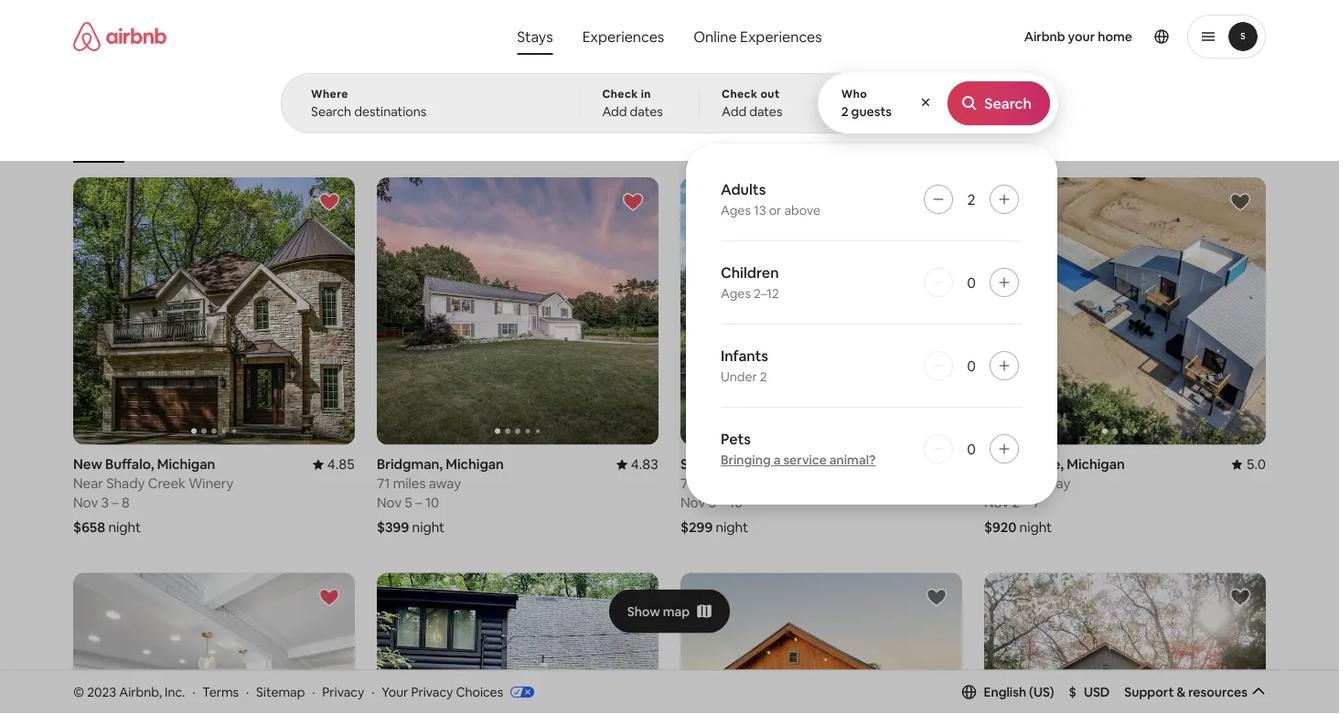 Task type: describe. For each thing, give the bounding box(es) containing it.
add to wishlist: stevensville, michigan image for 5.0
[[1230, 191, 1252, 213]]

2023
[[87, 684, 116, 701]]

a
[[774, 452, 781, 469]]

4.85 out of 5 average rating image
[[313, 456, 355, 474]]

sitemap
[[256, 684, 305, 701]]

ages for children
[[721, 286, 751, 302]]

check in add dates
[[603, 87, 663, 120]]

1 privacy from the left
[[323, 684, 365, 701]]

2 add to wishlist: michiana, michigan image from the left
[[1230, 587, 1252, 609]]

pets
[[721, 430, 751, 448]]

add to wishlist: new carlisle, indiana image
[[926, 587, 948, 609]]

13
[[754, 202, 767, 219]]

– inside the new buffalo, michigan near shady creek winery nov 3 – 8 $658 night
[[112, 494, 119, 512]]

experiences inside button
[[583, 27, 665, 46]]

$399
[[377, 519, 409, 537]]

choices
[[456, 684, 504, 701]]

5 for $299
[[709, 494, 716, 512]]

2 privacy from the left
[[411, 684, 453, 701]]

dates for check out add dates
[[750, 103, 783, 120]]

away for $920
[[1039, 475, 1071, 493]]

remove from wishlist: bridgman, michigan image
[[319, 587, 340, 609]]

airbnb your home
[[1025, 28, 1133, 45]]

or
[[769, 202, 782, 219]]

stays
[[517, 27, 553, 46]]

4.85
[[327, 456, 355, 474]]

bridgman,
[[377, 456, 443, 474]]

support & resources
[[1125, 684, 1248, 701]]

homes
[[799, 135, 833, 150]]

map
[[663, 604, 690, 620]]

your privacy choices
[[382, 684, 504, 701]]

support & resources button
[[1125, 684, 1267, 701]]

4.92 out of 5 average rating image
[[921, 456, 963, 474]]

$ usd
[[1070, 684, 1111, 701]]

©
[[73, 684, 84, 701]]

under
[[721, 369, 758, 385]]

Where field
[[311, 103, 550, 120]]

dates for check in add dates
[[630, 103, 663, 120]]

children
[[721, 263, 779, 282]]

terms · sitemap · privacy ·
[[203, 684, 375, 701]]

miles for $299
[[699, 475, 732, 493]]

your
[[382, 684, 409, 701]]

remove from wishlist: new buffalo, michigan image
[[319, 191, 340, 213]]

winery
[[189, 475, 234, 493]]

where
[[311, 87, 349, 101]]

profile element
[[853, 0, 1267, 73]]

5.0 out of 5 average rating image
[[1233, 456, 1267, 474]]

(us)
[[1030, 684, 1055, 701]]

tiny
[[775, 135, 796, 150]]

nov for $399
[[377, 494, 402, 512]]

2–12
[[754, 286, 780, 302]]

2 inside who 2 guests
[[842, 103, 849, 120]]

night for $299
[[716, 519, 749, 537]]

stevensville, michigan 72 miles away nov 5 – 10 $299 night
[[681, 456, 822, 537]]

10 for $399
[[425, 494, 439, 512]]

$658
[[73, 519, 105, 537]]

airbnb your home link
[[1014, 17, 1144, 56]]

who 2 guests
[[842, 87, 892, 120]]

resources
[[1189, 684, 1248, 701]]

english (us)
[[984, 684, 1055, 701]]

group containing amazing views
[[73, 92, 953, 163]]

adults ages 13 or above
[[721, 180, 821, 219]]

bringing a service animal? button
[[721, 452, 876, 469]]

0 for pets
[[968, 440, 976, 459]]

10 for $299
[[729, 494, 743, 512]]

stevensville, for 2
[[985, 456, 1065, 474]]

trending
[[865, 135, 911, 150]]

support
[[1125, 684, 1175, 701]]

english
[[984, 684, 1027, 701]]

night for $920
[[1020, 519, 1053, 537]]

4.83
[[631, 456, 659, 474]]

1 · from the left
[[192, 684, 195, 701]]

new
[[73, 456, 102, 474]]

views
[[282, 135, 312, 149]]

michigan for stevensville, michigan 72 miles away nov 5 – 10 $299 night
[[764, 456, 822, 474]]

pets bringing a service animal?
[[721, 430, 876, 469]]

remove from wishlist: bridgman, michigan image
[[622, 191, 644, 213]]

– for $399
[[416, 494, 422, 512]]

1 add to wishlist: michiana, michigan image from the left
[[622, 587, 644, 609]]

nov for $920
[[985, 494, 1010, 512]]

guests
[[852, 103, 892, 120]]

stevensville, for 5
[[681, 456, 761, 474]]

3 · from the left
[[312, 684, 315, 701]]

7
[[1033, 494, 1041, 512]]

$299
[[681, 519, 713, 537]]

away for $299
[[735, 475, 767, 493]]

near
[[73, 475, 103, 493]]

2 inside infants under 2
[[760, 369, 768, 385]]

night inside the new buffalo, michigan near shady creek winery nov 3 – 8 $658 night
[[108, 519, 141, 537]]



Task type: locate. For each thing, give the bounding box(es) containing it.
0 horizontal spatial add to wishlist: stevensville, michigan image
[[926, 191, 948, 213]]

terms
[[203, 684, 239, 701]]

72 up $299
[[681, 475, 696, 493]]

add to wishlist: michiana, michigan image
[[622, 587, 644, 609], [1230, 587, 1252, 609]]

3 away from the left
[[1039, 475, 1071, 493]]

2 inside stevensville, michigan 72 miles away nov 2 – 7 $920 night
[[1013, 494, 1021, 512]]

online experiences link
[[679, 18, 837, 55]]

dates
[[630, 103, 663, 120], [750, 103, 783, 120]]

4 · from the left
[[372, 684, 375, 701]]

1 horizontal spatial 72
[[985, 475, 1000, 493]]

4 michigan from the left
[[1067, 456, 1126, 474]]

away inside bridgman, michigan 71 miles away nov 5 – 10 $399 night
[[429, 475, 461, 493]]

1 horizontal spatial experiences
[[740, 27, 823, 46]]

new buffalo, michigan near shady creek winery nov 3 – 8 $658 night
[[73, 456, 234, 537]]

home
[[1099, 28, 1133, 45]]

2 experiences from the left
[[740, 27, 823, 46]]

add for check out add dates
[[722, 103, 747, 120]]

michigan inside stevensville, michigan 72 miles away nov 5 – 10 $299 night
[[764, 456, 822, 474]]

miles inside stevensville, michigan 72 miles away nov 5 – 10 $299 night
[[699, 475, 732, 493]]

– for $299
[[719, 494, 726, 512]]

miles for $920
[[1003, 475, 1036, 493]]

1 nov from the left
[[73, 494, 98, 512]]

michigan inside the new buffalo, michigan near shady creek winery nov 3 – 8 $658 night
[[157, 456, 215, 474]]

1 dates from the left
[[630, 103, 663, 120]]

2 nov from the left
[[377, 494, 402, 512]]

add down experiences button
[[603, 103, 627, 120]]

away for $399
[[429, 475, 461, 493]]

–
[[112, 494, 119, 512], [416, 494, 422, 512], [719, 494, 726, 512], [1024, 494, 1030, 512]]

ages for adults
[[721, 202, 751, 219]]

1 add from the left
[[603, 103, 627, 120]]

5
[[405, 494, 413, 512], [709, 494, 716, 512]]

5 up $299
[[709, 494, 716, 512]]

5 inside stevensville, michigan 72 miles away nov 5 – 10 $299 night
[[709, 494, 716, 512]]

1 miles from the left
[[393, 475, 426, 493]]

10 inside bridgman, michigan 71 miles away nov 5 – 10 $399 night
[[425, 494, 439, 512]]

michigan inside bridgman, michigan 71 miles away nov 5 – 10 $399 night
[[446, 456, 504, 474]]

&
[[1177, 684, 1186, 701]]

$
[[1070, 684, 1077, 701]]

check left out
[[722, 87, 758, 101]]

nov up $299
[[681, 494, 706, 512]]

1 horizontal spatial stevensville,
[[985, 456, 1065, 474]]

2 – from the left
[[416, 494, 422, 512]]

nov up $920
[[985, 494, 1010, 512]]

check inside check in add dates
[[603, 87, 639, 101]]

add up omg!
[[722, 103, 747, 120]]

inc.
[[165, 684, 185, 701]]

stays button
[[503, 18, 568, 55]]

in
[[641, 87, 652, 101]]

2 stevensville, from the left
[[985, 456, 1065, 474]]

what can we help you find? tab list
[[503, 18, 679, 55]]

privacy right your
[[411, 684, 453, 701]]

72 for nov 2 – 7
[[985, 475, 1000, 493]]

night down 8
[[108, 519, 141, 537]]

your
[[1069, 28, 1096, 45]]

1 horizontal spatial away
[[735, 475, 767, 493]]

children ages 2–12
[[721, 263, 780, 302]]

0 horizontal spatial 10
[[425, 494, 439, 512]]

show map
[[628, 604, 690, 620]]

4 nov from the left
[[985, 494, 1010, 512]]

10
[[425, 494, 439, 512], [729, 494, 743, 512]]

your privacy choices link
[[382, 684, 535, 702]]

72 for nov 5 – 10
[[681, 475, 696, 493]]

0 for infants
[[968, 356, 976, 375]]

– down bringing
[[719, 494, 726, 512]]

nov inside bridgman, michigan 71 miles away nov 5 – 10 $399 night
[[377, 494, 402, 512]]

check for check out add dates
[[722, 87, 758, 101]]

amazing views
[[234, 135, 312, 149]]

miles down bringing
[[699, 475, 732, 493]]

nov for $299
[[681, 494, 706, 512]]

ages down children
[[721, 286, 751, 302]]

ages inside children ages 2–12
[[721, 286, 751, 302]]

away down bringing
[[735, 475, 767, 493]]

3 0 from the top
[[968, 440, 976, 459]]

dates down in
[[630, 103, 663, 120]]

1 horizontal spatial 10
[[729, 494, 743, 512]]

5.0
[[1247, 456, 1267, 474]]

0 horizontal spatial privacy
[[323, 684, 365, 701]]

group
[[73, 92, 953, 163], [73, 178, 355, 445], [377, 178, 659, 445], [681, 178, 963, 445], [985, 178, 1267, 445], [73, 574, 355, 715], [377, 574, 659, 715], [681, 574, 963, 715], [985, 574, 1267, 715]]

3 michigan from the left
[[764, 456, 822, 474]]

night inside stevensville, michigan 72 miles away nov 5 – 10 $299 night
[[716, 519, 749, 537]]

away inside stevensville, michigan 72 miles away nov 5 – 10 $299 night
[[735, 475, 767, 493]]

1 horizontal spatial miles
[[699, 475, 732, 493]]

animal?
[[830, 452, 876, 469]]

sitemap link
[[256, 684, 305, 701]]

stevensville, michigan 72 miles away nov 2 – 7 $920 night
[[985, 456, 1126, 537]]

tiny homes
[[775, 135, 833, 150]]

2 away from the left
[[735, 475, 767, 493]]

3 – from the left
[[719, 494, 726, 512]]

night down 7
[[1020, 519, 1053, 537]]

1 stevensville, from the left
[[681, 456, 761, 474]]

add inside check in add dates
[[603, 103, 627, 120]]

1 – from the left
[[112, 494, 119, 512]]

0 horizontal spatial miles
[[393, 475, 426, 493]]

10 inside stevensville, michigan 72 miles away nov 5 – 10 $299 night
[[729, 494, 743, 512]]

0 horizontal spatial stevensville,
[[681, 456, 761, 474]]

72 up $920
[[985, 475, 1000, 493]]

away down bridgman,
[[429, 475, 461, 493]]

– down bridgman,
[[416, 494, 422, 512]]

5 inside bridgman, michigan 71 miles away nov 5 – 10 $399 night
[[405, 494, 413, 512]]

terms link
[[203, 684, 239, 701]]

ages
[[721, 202, 751, 219], [721, 286, 751, 302]]

2 vertical spatial 0
[[968, 440, 976, 459]]

bridgman, michigan 71 miles away nov 5 – 10 $399 night
[[377, 456, 504, 537]]

stevensville, inside stevensville, michigan 72 miles away nov 5 – 10 $299 night
[[681, 456, 761, 474]]

4.83 out of 5 average rating image
[[617, 456, 659, 474]]

who
[[842, 87, 868, 101]]

2 horizontal spatial miles
[[1003, 475, 1036, 493]]

nov inside the new buffalo, michigan near shady creek winery nov 3 – 8 $658 night
[[73, 494, 98, 512]]

– inside stevensville, michigan 72 miles away nov 2 – 7 $920 night
[[1024, 494, 1030, 512]]

2 10 from the left
[[729, 494, 743, 512]]

stays tab panel
[[281, 73, 1059, 505]]

1 ages from the top
[[721, 202, 751, 219]]

shady
[[106, 475, 145, 493]]

1 72 from the left
[[681, 475, 696, 493]]

infants under 2
[[721, 346, 769, 385]]

10 down bringing
[[729, 494, 743, 512]]

stevensville,
[[681, 456, 761, 474], [985, 456, 1065, 474]]

michigan
[[157, 456, 215, 474], [446, 456, 504, 474], [764, 456, 822, 474], [1067, 456, 1126, 474]]

online experiences
[[694, 27, 823, 46]]

2 72 from the left
[[985, 475, 1000, 493]]

1 horizontal spatial add to wishlist: michiana, michigan image
[[1230, 587, 1252, 609]]

check
[[603, 87, 639, 101], [722, 87, 758, 101]]

michigan for bridgman, michigan 71 miles away nov 5 – 10 $399 night
[[446, 456, 504, 474]]

1 horizontal spatial dates
[[750, 103, 783, 120]]

experiences up out
[[740, 27, 823, 46]]

3 miles from the left
[[1003, 475, 1036, 493]]

stevensville, inside stevensville, michigan 72 miles away nov 2 – 7 $920 night
[[985, 456, 1065, 474]]

– left 7
[[1024, 494, 1030, 512]]

away up 7
[[1039, 475, 1071, 493]]

1 away from the left
[[429, 475, 461, 493]]

dates down out
[[750, 103, 783, 120]]

4.92
[[935, 456, 963, 474]]

airbnb,
[[119, 684, 162, 701]]

10 down bridgman,
[[425, 494, 439, 512]]

1 horizontal spatial check
[[722, 87, 758, 101]]

nov inside stevensville, michigan 72 miles away nov 2 – 7 $920 night
[[985, 494, 1010, 512]]

night inside stevensville, michigan 72 miles away nov 2 – 7 $920 night
[[1020, 519, 1053, 537]]

0 vertical spatial ages
[[721, 202, 751, 219]]

None search field
[[281, 0, 1059, 505]]

check inside check out add dates
[[722, 87, 758, 101]]

1 horizontal spatial add to wishlist: stevensville, michigan image
[[1230, 191, 1252, 213]]

add for check in add dates
[[603, 103, 627, 120]]

out
[[761, 87, 780, 101]]

5 for $399
[[405, 494, 413, 512]]

stevensville, down pets
[[681, 456, 761, 474]]

1 0 from the top
[[968, 273, 976, 292]]

·
[[192, 684, 195, 701], [246, 684, 249, 701], [312, 684, 315, 701], [372, 684, 375, 701]]

dates inside check out add dates
[[750, 103, 783, 120]]

0 horizontal spatial check
[[603, 87, 639, 101]]

night for $399
[[412, 519, 445, 537]]

© 2023 airbnb, inc. ·
[[73, 684, 195, 701]]

2 add to wishlist: stevensville, michigan image from the left
[[1230, 191, 1252, 213]]

0 horizontal spatial add
[[603, 103, 627, 120]]

2 michigan from the left
[[446, 456, 504, 474]]

0 horizontal spatial away
[[429, 475, 461, 493]]

3
[[101, 494, 109, 512]]

– inside bridgman, michigan 71 miles away nov 5 – 10 $399 night
[[416, 494, 422, 512]]

check left in
[[603, 87, 639, 101]]

privacy link
[[323, 684, 365, 701]]

miles inside stevensville, michigan 72 miles away nov 2 – 7 $920 night
[[1003, 475, 1036, 493]]

infants
[[721, 346, 769, 365]]

night inside bridgman, michigan 71 miles away nov 5 – 10 $399 night
[[412, 519, 445, 537]]

0 vertical spatial 0
[[968, 273, 976, 292]]

away inside stevensville, michigan 72 miles away nov 2 – 7 $920 night
[[1039, 475, 1071, 493]]

3 nov from the left
[[681, 494, 706, 512]]

adults
[[721, 180, 766, 199]]

· left privacy link
[[312, 684, 315, 701]]

1 horizontal spatial 5
[[709, 494, 716, 512]]

1 michigan from the left
[[157, 456, 215, 474]]

english (us) button
[[962, 684, 1055, 701]]

71
[[377, 475, 390, 493]]

2 0 from the top
[[968, 356, 976, 375]]

online
[[694, 27, 737, 46]]

check for check in add dates
[[603, 87, 639, 101]]

nov down 71
[[377, 494, 402, 512]]

michigan for stevensville, michigan 72 miles away nov 2 – 7 $920 night
[[1067, 456, 1126, 474]]

1 horizontal spatial privacy
[[411, 684, 453, 701]]

usd
[[1085, 684, 1111, 701]]

– inside stevensville, michigan 72 miles away nov 5 – 10 $299 night
[[719, 494, 726, 512]]

1 check from the left
[[603, 87, 639, 101]]

2 night from the left
[[412, 519, 445, 537]]

miles inside bridgman, michigan 71 miles away nov 5 – 10 $399 night
[[393, 475, 426, 493]]

nov inside stevensville, michigan 72 miles away nov 5 – 10 $299 night
[[681, 494, 706, 512]]

– for $920
[[1024, 494, 1030, 512]]

· right terms on the left bottom of page
[[246, 684, 249, 701]]

2 dates from the left
[[750, 103, 783, 120]]

1 experiences from the left
[[583, 27, 665, 46]]

amazing
[[234, 135, 280, 149]]

2 ages from the top
[[721, 286, 751, 302]]

add to wishlist: stevensville, michigan image
[[926, 191, 948, 213], [1230, 191, 1252, 213]]

– right 3
[[112, 494, 119, 512]]

miles for $399
[[393, 475, 426, 493]]

add inside check out add dates
[[722, 103, 747, 120]]

8
[[122, 494, 130, 512]]

· left your
[[372, 684, 375, 701]]

2 check from the left
[[722, 87, 758, 101]]

1 vertical spatial 0
[[968, 356, 976, 375]]

above
[[785, 202, 821, 219]]

bringing
[[721, 452, 771, 469]]

buffalo,
[[105, 456, 154, 474]]

2 · from the left
[[246, 684, 249, 701]]

0
[[968, 273, 976, 292], [968, 356, 976, 375], [968, 440, 976, 459]]

experiences up in
[[583, 27, 665, 46]]

miles up 7
[[1003, 475, 1036, 493]]

dates inside check in add dates
[[630, 103, 663, 120]]

1 night from the left
[[108, 519, 141, 537]]

night
[[108, 519, 141, 537], [412, 519, 445, 537], [716, 519, 749, 537], [1020, 519, 1053, 537]]

omg!
[[705, 135, 735, 150]]

night right $399
[[412, 519, 445, 537]]

3 night from the left
[[716, 519, 749, 537]]

stevensville, up 7
[[985, 456, 1065, 474]]

72
[[681, 475, 696, 493], [985, 475, 1000, 493]]

show map button
[[609, 590, 731, 634]]

$920
[[985, 519, 1017, 537]]

add to wishlist: stevensville, michigan image for 4.92
[[926, 191, 948, 213]]

nov left 3
[[73, 494, 98, 512]]

1 horizontal spatial add
[[722, 103, 747, 120]]

72 inside stevensville, michigan 72 miles away nov 2 – 7 $920 night
[[985, 475, 1000, 493]]

ages inside adults ages 13 or above
[[721, 202, 751, 219]]

2 horizontal spatial away
[[1039, 475, 1071, 493]]

ages down adults
[[721, 202, 751, 219]]

service
[[784, 452, 827, 469]]

away
[[429, 475, 461, 493], [735, 475, 767, 493], [1039, 475, 1071, 493]]

0 horizontal spatial experiences
[[583, 27, 665, 46]]

0 horizontal spatial 72
[[681, 475, 696, 493]]

night right $299
[[716, 519, 749, 537]]

2 add from the left
[[722, 103, 747, 120]]

miles down bridgman,
[[393, 475, 426, 493]]

2 5 from the left
[[709, 494, 716, 512]]

2
[[842, 103, 849, 120], [968, 190, 976, 209], [760, 369, 768, 385], [1013, 494, 1021, 512]]

0 horizontal spatial add to wishlist: michiana, michigan image
[[622, 587, 644, 609]]

1 5 from the left
[[405, 494, 413, 512]]

creek
[[148, 475, 186, 493]]

0 for children
[[968, 273, 976, 292]]

1 10 from the left
[[425, 494, 439, 512]]

4 night from the left
[[1020, 519, 1053, 537]]

72 inside stevensville, michigan 72 miles away nov 5 – 10 $299 night
[[681, 475, 696, 493]]

privacy left your
[[323, 684, 365, 701]]

check out add dates
[[722, 87, 783, 120]]

1 add to wishlist: stevensville, michigan image from the left
[[926, 191, 948, 213]]

4 – from the left
[[1024, 494, 1030, 512]]

2 miles from the left
[[699, 475, 732, 493]]

show
[[628, 604, 661, 620]]

1 vertical spatial ages
[[721, 286, 751, 302]]

michigan inside stevensville, michigan 72 miles away nov 2 – 7 $920 night
[[1067, 456, 1126, 474]]

none search field containing stays
[[281, 0, 1059, 505]]

experiences button
[[568, 18, 679, 55]]

airbnb
[[1025, 28, 1066, 45]]

5 up $399
[[405, 494, 413, 512]]

0 horizontal spatial dates
[[630, 103, 663, 120]]

0 horizontal spatial 5
[[405, 494, 413, 512]]

· right inc.
[[192, 684, 195, 701]]



Task type: vqa. For each thing, say whether or not it's contained in the screenshot.
the or
yes



